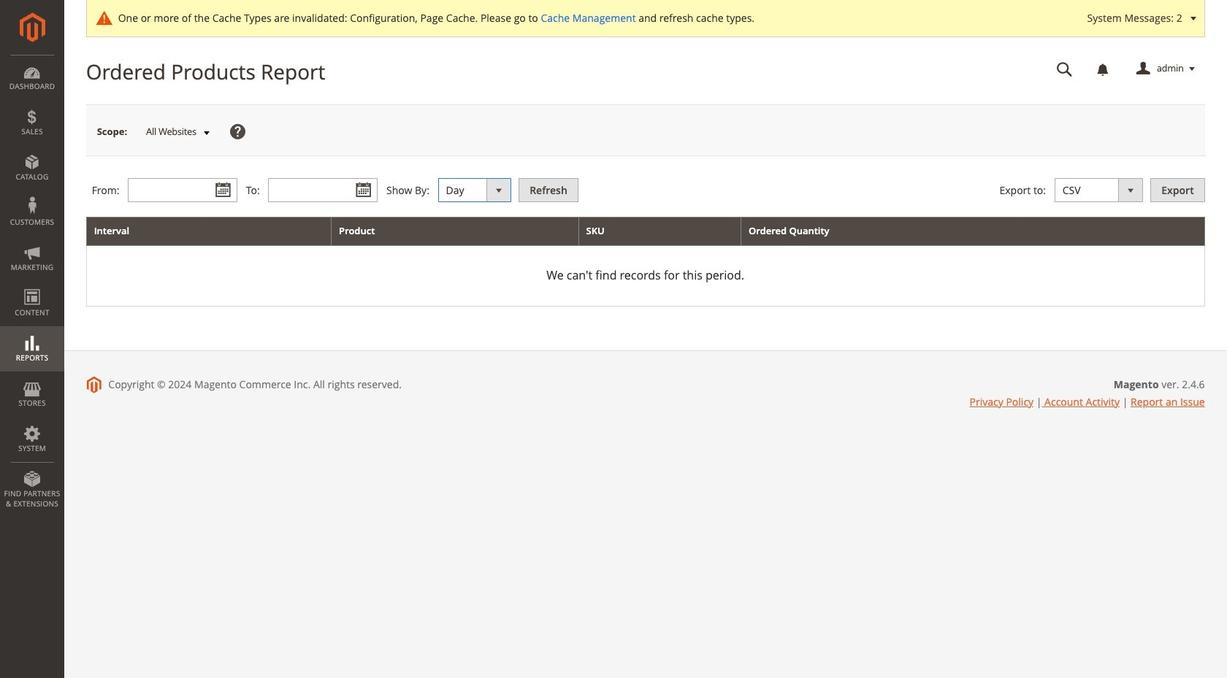Task type: vqa. For each thing, say whether or not it's contained in the screenshot.
menu bar
yes



Task type: locate. For each thing, give the bounding box(es) containing it.
None text field
[[128, 178, 237, 202]]

menu bar
[[0, 55, 64, 517]]

None text field
[[1046, 56, 1083, 82], [268, 178, 378, 202], [1046, 56, 1083, 82], [268, 178, 378, 202]]

magento admin panel image
[[19, 12, 45, 42]]



